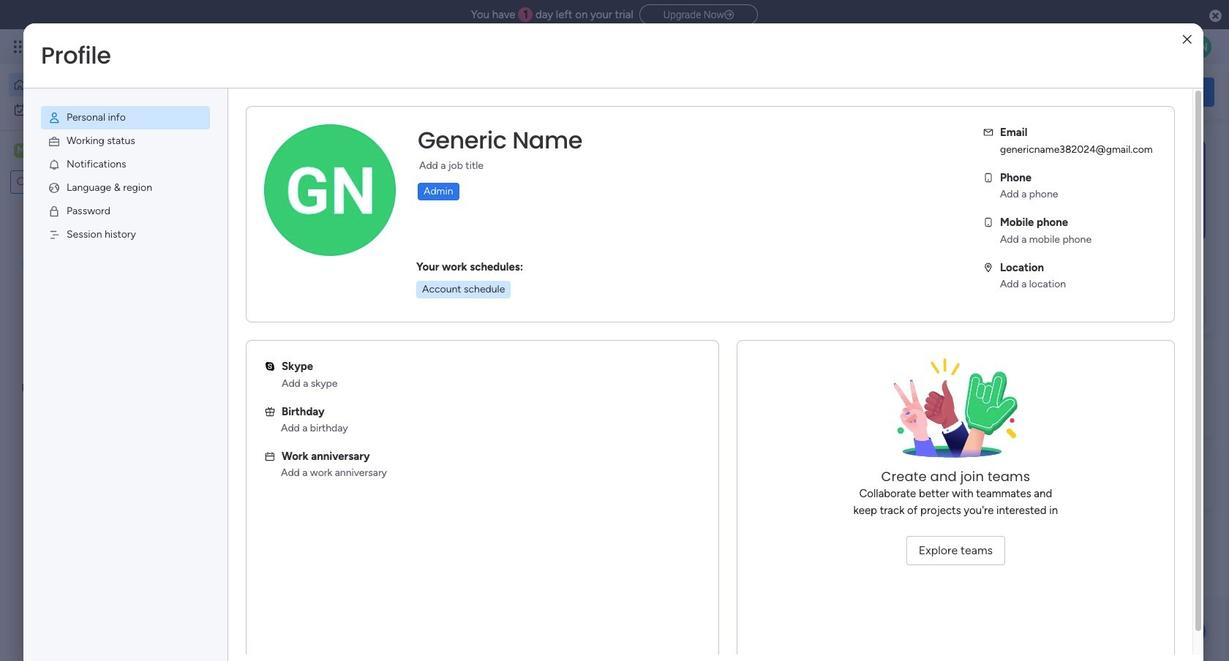 Task type: locate. For each thing, give the bounding box(es) containing it.
dapulse close image
[[1209, 9, 1222, 23]]

option up workspace selection element
[[9, 98, 178, 121]]

generic name image
[[1188, 35, 1211, 59]]

None field
[[414, 125, 586, 156]]

1 horizontal spatial public board image
[[486, 296, 502, 312]]

1 public board image from the left
[[244, 296, 260, 312]]

open update feed (inbox) image
[[226, 377, 244, 395]]

0 horizontal spatial public board image
[[244, 296, 260, 312]]

public board image up component image
[[244, 296, 260, 312]]

public board image
[[244, 296, 260, 312], [486, 296, 502, 312]]

2 public board image from the left
[[486, 296, 502, 312]]

Search in workspace field
[[31, 174, 105, 191]]

0 vertical spatial option
[[9, 73, 178, 97]]

personal info image
[[48, 111, 61, 124]]

public board image up component icon
[[486, 296, 502, 312]]

2 menu item from the top
[[41, 129, 210, 153]]

6 menu item from the top
[[41, 223, 210, 247]]

1 vertical spatial option
[[9, 98, 178, 121]]

2 option from the top
[[9, 98, 178, 121]]

option up 'personal info' image
[[9, 73, 178, 97]]

option
[[9, 73, 178, 97], [9, 98, 178, 121]]

3 menu item from the top
[[41, 153, 210, 176]]

menu item
[[41, 106, 210, 129], [41, 129, 210, 153], [41, 153, 210, 176], [41, 176, 210, 200], [41, 200, 210, 223], [41, 223, 210, 247]]

select product image
[[13, 40, 28, 54]]

public board image for component image
[[244, 296, 260, 312]]

session history image
[[48, 228, 61, 241]]

add to favorites image
[[436, 297, 451, 311]]

v2 bolt switch image
[[1121, 84, 1129, 100]]



Task type: describe. For each thing, give the bounding box(es) containing it.
workspace image
[[250, 471, 285, 506]]

5 menu item from the top
[[41, 200, 210, 223]]

1 menu item from the top
[[41, 106, 210, 129]]

quick search results list box
[[226, 166, 960, 360]]

workspace image
[[14, 143, 29, 159]]

menu menu
[[23, 89, 228, 264]]

clear search image
[[106, 175, 121, 189]]

component image
[[244, 319, 258, 332]]

workspace selection element
[[14, 142, 122, 161]]

1 option from the top
[[9, 73, 178, 97]]

v2 user feedback image
[[1007, 84, 1018, 100]]

no teams image
[[883, 358, 1029, 468]]

working status image
[[48, 135, 61, 148]]

close image
[[1183, 34, 1192, 45]]

close my workspaces image
[[226, 427, 244, 445]]

dapulse rightstroke image
[[724, 10, 734, 20]]

getting started element
[[995, 379, 1214, 437]]

password image
[[48, 205, 61, 218]]

public board image for component icon
[[486, 296, 502, 312]]

language & region image
[[48, 181, 61, 195]]

component image
[[486, 319, 499, 332]]

notifications image
[[48, 158, 61, 171]]

close recently visited image
[[226, 149, 244, 166]]

4 menu item from the top
[[41, 176, 210, 200]]

templates image image
[[1008, 140, 1201, 241]]



Task type: vqa. For each thing, say whether or not it's contained in the screenshot.
Close My workspaces image
yes



